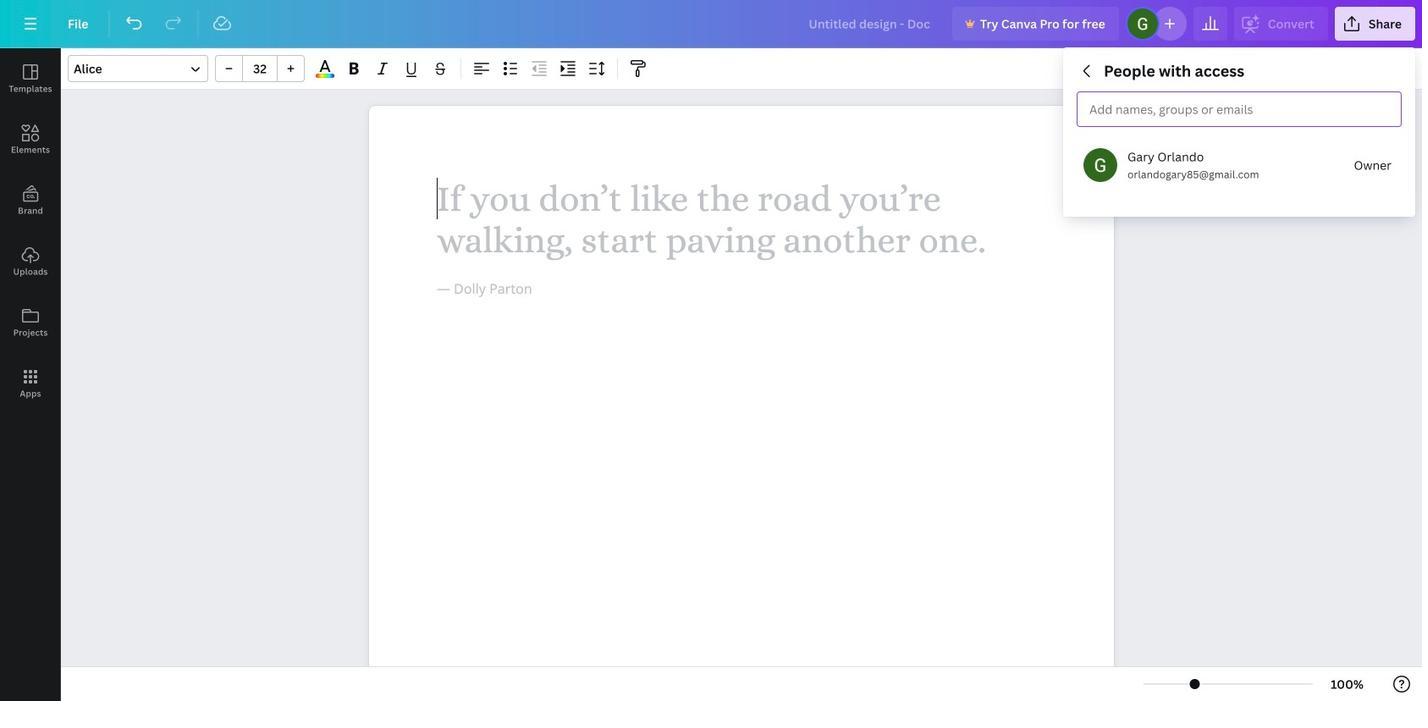 Task type: vqa. For each thing, say whether or not it's contained in the screenshot.
left group
yes



Task type: locate. For each thing, give the bounding box(es) containing it.
None text field
[[369, 106, 1114, 701]]

– – number field
[[248, 61, 272, 77]]

Zoom button
[[1320, 671, 1375, 698]]

1 horizontal spatial group
[[1077, 61, 1402, 203]]

Design title text field
[[795, 7, 946, 41]]

group
[[215, 55, 305, 82], [1077, 61, 1402, 203]]

main menu bar
[[0, 0, 1423, 48]]

0 horizontal spatial group
[[215, 55, 305, 82]]



Task type: describe. For each thing, give the bounding box(es) containing it.
Add names, groups or emails text field
[[1083, 97, 1254, 122]]

color range image
[[316, 74, 334, 78]]

side panel tab list
[[0, 48, 61, 414]]



